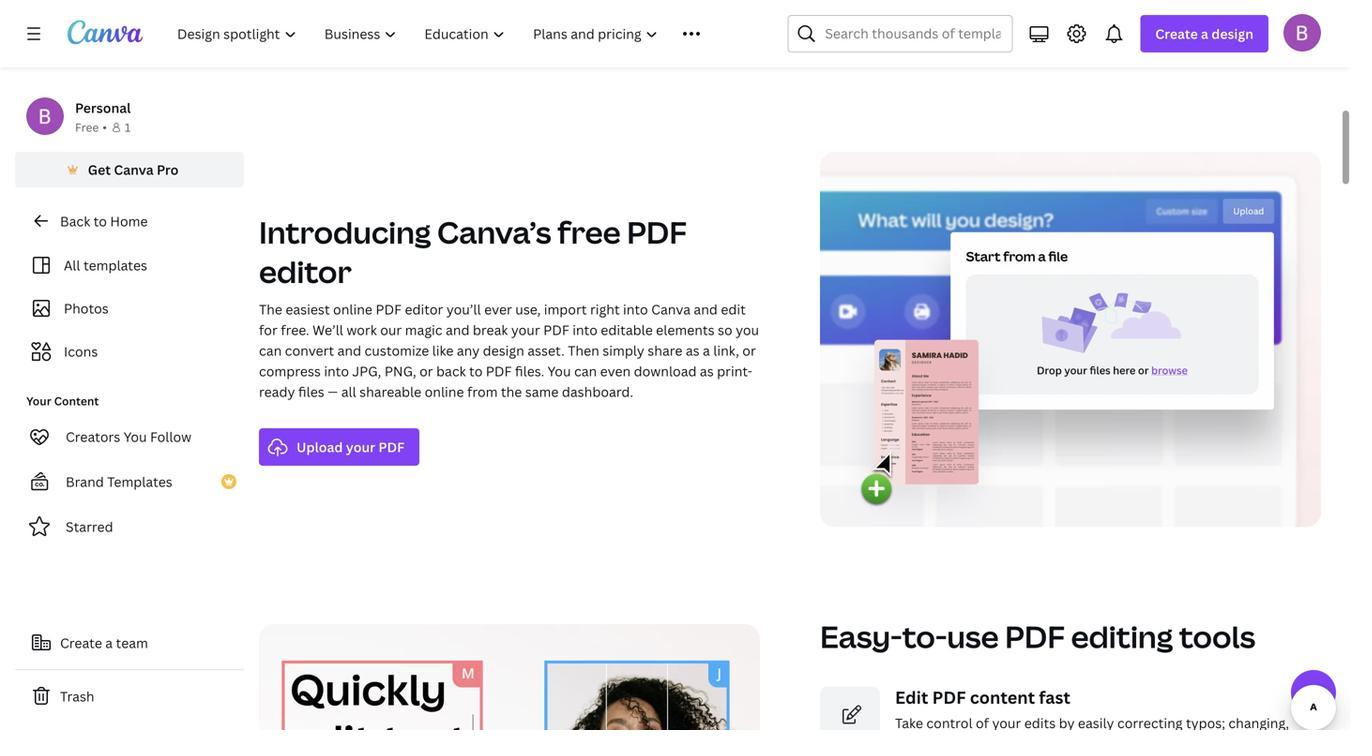 Task type: describe. For each thing, give the bounding box(es) containing it.
upload your pdf button
[[259, 429, 420, 466]]

2 horizontal spatial into
[[623, 301, 648, 319]]

free.
[[281, 321, 309, 339]]

edit pdf content fast image
[[820, 687, 880, 731]]

back
[[60, 213, 90, 230]]

link,
[[713, 342, 739, 360]]

the
[[501, 383, 522, 401]]

creators you follow
[[66, 428, 191, 446]]

sony music image
[[1188, 0, 1321, 17]]

2 vertical spatial and
[[337, 342, 361, 360]]

a inside introducing canva's free pdf editor the easiest online pdf editor you'll ever use, import right into canva and edit for free. we'll work our magic and break your pdf into editable elements so you can convert and customize like any design asset. then simply share as a link, or compress into jpg, png, or back to pdf files. you can even download as print- ready files — all shareable online from the same dashboard.
[[703, 342, 710, 360]]

work
[[347, 321, 377, 339]]

gucci image
[[984, 0, 1041, 17]]

+75m
[[700, 48, 724, 60]]

a for team
[[105, 635, 113, 653]]

0 vertical spatial to
[[93, 213, 107, 230]]

0 vertical spatial can
[[259, 342, 282, 360]]

you'll
[[446, 301, 481, 319]]

introducing canva's free pdf editor the easiest online pdf editor you'll ever use, import right into canva and edit for free. we'll work our magic and break your pdf into editable elements so you can convert and customize like any design asset. then simply share as a link, or compress into jpg, png, or back to pdf files. you can even download as print- ready files — all shareable online from the same dashboard.
[[259, 212, 759, 401]]

a for design
[[1201, 25, 1208, 43]]

jpg,
[[352, 363, 381, 380]]

1 horizontal spatial or
[[742, 342, 756, 360]]

design inside introducing canva's free pdf editor the easiest online pdf editor you'll ever use, import right into canva and edit for free. we'll work our magic and break your pdf into editable elements so you can convert and customize like any design asset. then simply share as a link, or compress into jpg, png, or back to pdf files. you can even download as print- ready files — all shareable online from the same dashboard.
[[483, 342, 524, 360]]

canva inside button
[[114, 161, 154, 179]]

0 vertical spatial online
[[333, 301, 372, 319]]

easy-to-use pdf editing tools
[[820, 617, 1255, 657]]

free
[[557, 212, 621, 253]]

back to home link
[[15, 203, 244, 240]]

1 horizontal spatial online
[[425, 383, 464, 401]]

download
[[634, 363, 697, 380]]

fast
[[1039, 687, 1070, 710]]

photos
[[64, 300, 109, 318]]

all templates link
[[26, 248, 233, 283]]

0 vertical spatial as
[[686, 342, 700, 360]]

upload your pdf
[[296, 439, 405, 456]]

customize
[[365, 342, 429, 360]]

content
[[970, 687, 1035, 710]]

edit
[[721, 301, 746, 319]]

create a design button
[[1140, 15, 1269, 53]]

bob builder image
[[1284, 14, 1321, 51]]

all
[[341, 383, 356, 401]]

back to home
[[60, 213, 148, 230]]

free •
[[75, 120, 107, 135]]

trust
[[776, 48, 799, 60]]

all
[[64, 257, 80, 274]]

Search search field
[[825, 16, 1001, 52]]

creators you follow link
[[15, 418, 244, 456]]

1 vertical spatial and
[[446, 321, 470, 339]]

convert
[[285, 342, 334, 360]]

create for create a design
[[1155, 25, 1198, 43]]

editable
[[601, 321, 653, 339]]

png,
[[385, 363, 416, 380]]

worldwide
[[831, 48, 880, 60]]

like
[[432, 342, 454, 360]]

1
[[125, 120, 131, 135]]

follow
[[150, 428, 191, 446]]

use,
[[515, 301, 541, 319]]

1 horizontal spatial can
[[574, 363, 597, 380]]

easy-
[[820, 617, 902, 657]]

1 horizontal spatial into
[[573, 321, 598, 339]]

icons
[[64, 343, 98, 361]]

customers
[[726, 48, 774, 60]]

get canva pro button
[[15, 152, 244, 188]]

canva inside introducing canva's free pdf editor the easiest online pdf editor you'll ever use, import right into canva and edit for free. we'll work our magic and break your pdf into editable elements so you can convert and customize like any design asset. then simply share as a link, or compress into jpg, png, or back to pdf files. you can even download as print- ready files — all shareable online from the same dashboard.
[[651, 301, 691, 319]]

+75m customers trust canva worldwide
[[700, 48, 880, 60]]

upload
[[296, 439, 343, 456]]

0 horizontal spatial editor
[[259, 251, 352, 292]]

canva's
[[437, 212, 551, 253]]

import
[[544, 301, 587, 319]]

starred
[[66, 518, 113, 536]]

ever
[[484, 301, 512, 319]]

you
[[736, 321, 759, 339]]

get
[[88, 161, 111, 179]]

get canva pro
[[88, 161, 179, 179]]



Task type: vqa. For each thing, say whether or not it's contained in the screenshot.
Worldwide
yes



Task type: locate. For each thing, give the bounding box(es) containing it.
starred link
[[15, 509, 244, 546]]

1 horizontal spatial you
[[548, 363, 571, 380]]

0 horizontal spatial a
[[105, 635, 113, 653]]

brand
[[66, 473, 104, 491]]

create a team
[[60, 635, 148, 653]]

0 vertical spatial design
[[1212, 25, 1253, 43]]

0 vertical spatial canva
[[801, 48, 829, 60]]

2 horizontal spatial and
[[694, 301, 718, 319]]

into up —
[[324, 363, 349, 380]]

1 vertical spatial to
[[469, 363, 483, 380]]

your inside introducing canva's free pdf editor the easiest online pdf editor you'll ever use, import right into canva and edit for free. we'll work our magic and break your pdf into editable elements so you can convert and customize like any design asset. then simply share as a link, or compress into jpg, png, or back to pdf files. you can even download as print- ready files — all shareable online from the same dashboard.
[[511, 321, 540, 339]]

a left team
[[105, 635, 113, 653]]

paypal image
[[731, 0, 838, 17]]

1 horizontal spatial editor
[[405, 301, 443, 319]]

can down the then
[[574, 363, 597, 380]]

free
[[75, 120, 99, 135]]

•
[[103, 120, 107, 135]]

online up work
[[333, 301, 372, 319]]

elements
[[656, 321, 715, 339]]

pdf up the our
[[376, 301, 402, 319]]

or
[[742, 342, 756, 360], [420, 363, 433, 380]]

can down for
[[259, 342, 282, 360]]

1 vertical spatial you
[[124, 428, 147, 446]]

editor up easiest
[[259, 251, 352, 292]]

as down "elements"
[[686, 342, 700, 360]]

a inside dropdown button
[[1201, 25, 1208, 43]]

you inside introducing canva's free pdf editor the easiest online pdf editor you'll ever use, import right into canva and edit for free. we'll work our magic and break your pdf into editable elements so you can convert and customize like any design asset. then simply share as a link, or compress into jpg, png, or back to pdf files. you can even download as print- ready files — all shareable online from the same dashboard.
[[548, 363, 571, 380]]

we'll
[[313, 321, 343, 339]]

2 vertical spatial a
[[105, 635, 113, 653]]

0 vertical spatial into
[[623, 301, 648, 319]]

1 vertical spatial your
[[346, 439, 375, 456]]

ready
[[259, 383, 295, 401]]

pro
[[157, 161, 179, 179]]

personal
[[75, 99, 131, 117]]

then
[[568, 342, 599, 360]]

to up from
[[469, 363, 483, 380]]

files
[[298, 383, 324, 401]]

as left print-
[[700, 363, 714, 380]]

home
[[110, 213, 148, 230]]

into up editable
[[623, 301, 648, 319]]

create for create a team
[[60, 635, 102, 653]]

use
[[947, 617, 999, 657]]

compress
[[259, 363, 321, 380]]

pdf right use
[[1005, 617, 1065, 657]]

photos link
[[26, 291, 233, 327]]

or left back
[[420, 363, 433, 380]]

pdf right free
[[627, 212, 687, 253]]

1 vertical spatial as
[[700, 363, 714, 380]]

0 horizontal spatial can
[[259, 342, 282, 360]]

brand templates link
[[15, 463, 244, 501]]

right
[[590, 301, 620, 319]]

creators
[[66, 428, 120, 446]]

to inside introducing canva's free pdf editor the easiest online pdf editor you'll ever use, import right into canva and edit for free. we'll work our magic and break your pdf into editable elements so you can convert and customize like any design asset. then simply share as a link, or compress into jpg, png, or back to pdf files. you can even download as print- ready files — all shareable online from the same dashboard.
[[469, 363, 483, 380]]

print-
[[717, 363, 752, 380]]

canva left pro
[[114, 161, 154, 179]]

0 vertical spatial a
[[1201, 25, 1208, 43]]

team
[[116, 635, 148, 653]]

from
[[467, 383, 498, 401]]

0 horizontal spatial you
[[124, 428, 147, 446]]

edit
[[895, 687, 928, 710]]

easiest
[[286, 301, 330, 319]]

pdf inside button
[[378, 439, 405, 456]]

0 horizontal spatial to
[[93, 213, 107, 230]]

you left follow
[[124, 428, 147, 446]]

—
[[328, 383, 338, 401]]

1 horizontal spatial and
[[446, 321, 470, 339]]

asset.
[[528, 342, 565, 360]]

create a team button
[[15, 625, 244, 662]]

your content
[[26, 394, 99, 409]]

pdf down shareable
[[378, 439, 405, 456]]

your right upload
[[346, 439, 375, 456]]

icons link
[[26, 334, 233, 370]]

0 horizontal spatial canva
[[114, 161, 154, 179]]

1 vertical spatial online
[[425, 383, 464, 401]]

templates
[[107, 473, 172, 491]]

1 horizontal spatial your
[[511, 321, 540, 339]]

1 vertical spatial can
[[574, 363, 597, 380]]

canva up "elements"
[[651, 301, 691, 319]]

you down asset.
[[548, 363, 571, 380]]

into up the then
[[573, 321, 598, 339]]

editor up magic
[[405, 301, 443, 319]]

1 horizontal spatial to
[[469, 363, 483, 380]]

introducing
[[259, 212, 431, 253]]

and down work
[[337, 342, 361, 360]]

1 vertical spatial editor
[[405, 301, 443, 319]]

None search field
[[788, 15, 1013, 53]]

our
[[380, 321, 402, 339]]

2 vertical spatial canva
[[651, 301, 691, 319]]

1 vertical spatial or
[[420, 363, 433, 380]]

0 horizontal spatial into
[[324, 363, 349, 380]]

design down sony music image
[[1212, 25, 1253, 43]]

0 vertical spatial create
[[1155, 25, 1198, 43]]

editor
[[259, 251, 352, 292], [405, 301, 443, 319]]

0 horizontal spatial or
[[420, 363, 433, 380]]

canva right "trust"
[[801, 48, 829, 60]]

online down back
[[425, 383, 464, 401]]

create left team
[[60, 635, 102, 653]]

0 vertical spatial you
[[548, 363, 571, 380]]

files.
[[515, 363, 544, 380]]

1 horizontal spatial create
[[1155, 25, 1198, 43]]

0 vertical spatial or
[[742, 342, 756, 360]]

1 horizontal spatial design
[[1212, 25, 1253, 43]]

as
[[686, 342, 700, 360], [700, 363, 714, 380]]

1 vertical spatial into
[[573, 321, 598, 339]]

all templates
[[64, 257, 147, 274]]

a inside button
[[105, 635, 113, 653]]

magic
[[405, 321, 442, 339]]

brand templates
[[66, 473, 172, 491]]

trusted by element
[[236, 0, 1344, 28]]

0 horizontal spatial create
[[60, 635, 102, 653]]

introducing canva's free pdf editor image
[[820, 152, 1321, 528]]

share
[[648, 342, 682, 360]]

dashboard.
[[562, 383, 633, 401]]

1 vertical spatial design
[[483, 342, 524, 360]]

design down break
[[483, 342, 524, 360]]

pdf down import
[[543, 321, 569, 339]]

1 vertical spatial a
[[703, 342, 710, 360]]

your inside button
[[346, 439, 375, 456]]

0 horizontal spatial and
[[337, 342, 361, 360]]

back
[[436, 363, 466, 380]]

top level navigation element
[[165, 15, 742, 53], [165, 15, 742, 53]]

0 horizontal spatial design
[[483, 342, 524, 360]]

and left edit
[[694, 301, 718, 319]]

your
[[26, 394, 51, 409]]

content
[[54, 394, 99, 409]]

simply
[[603, 342, 644, 360]]

1 horizontal spatial canva
[[651, 301, 691, 319]]

create a design
[[1155, 25, 1253, 43]]

or down you
[[742, 342, 756, 360]]

trash
[[60, 688, 94, 706]]

a down sony music image
[[1201, 25, 1208, 43]]

trash link
[[15, 678, 244, 716]]

for
[[259, 321, 278, 339]]

even
[[600, 363, 631, 380]]

create inside dropdown button
[[1155, 25, 1198, 43]]

2 horizontal spatial canva
[[801, 48, 829, 60]]

2 vertical spatial into
[[324, 363, 349, 380]]

0 horizontal spatial your
[[346, 439, 375, 456]]

shareable
[[359, 383, 421, 401]]

canva
[[801, 48, 829, 60], [114, 161, 154, 179], [651, 301, 691, 319]]

a left link,
[[703, 342, 710, 360]]

tools
[[1179, 617, 1255, 657]]

any
[[457, 342, 480, 360]]

pdf
[[627, 212, 687, 253], [376, 301, 402, 319], [543, 321, 569, 339], [486, 363, 512, 380], [378, 439, 405, 456], [1005, 617, 1065, 657], [932, 687, 966, 710]]

0 vertical spatial and
[[694, 301, 718, 319]]

create inside button
[[60, 635, 102, 653]]

0 vertical spatial editor
[[259, 251, 352, 292]]

online
[[333, 301, 372, 319], [425, 383, 464, 401]]

1 vertical spatial canva
[[114, 161, 154, 179]]

edit pdf content fast
[[895, 687, 1070, 710]]

can
[[259, 342, 282, 360], [574, 363, 597, 380]]

the
[[259, 301, 282, 319]]

into
[[623, 301, 648, 319], [573, 321, 598, 339], [324, 363, 349, 380]]

pdf up the
[[486, 363, 512, 380]]

2 horizontal spatial a
[[1201, 25, 1208, 43]]

to-
[[902, 617, 947, 657]]

create
[[1155, 25, 1198, 43], [60, 635, 102, 653]]

pdf right edit
[[932, 687, 966, 710]]

editing
[[1071, 617, 1173, 657]]

create down sony music image
[[1155, 25, 1198, 43]]

1 vertical spatial create
[[60, 635, 102, 653]]

and down you'll
[[446, 321, 470, 339]]

0 vertical spatial your
[[511, 321, 540, 339]]

to right back
[[93, 213, 107, 230]]

break
[[473, 321, 508, 339]]

design inside dropdown button
[[1212, 25, 1253, 43]]

your down use,
[[511, 321, 540, 339]]

same
[[525, 383, 559, 401]]

1 horizontal spatial a
[[703, 342, 710, 360]]

0 horizontal spatial online
[[333, 301, 372, 319]]



